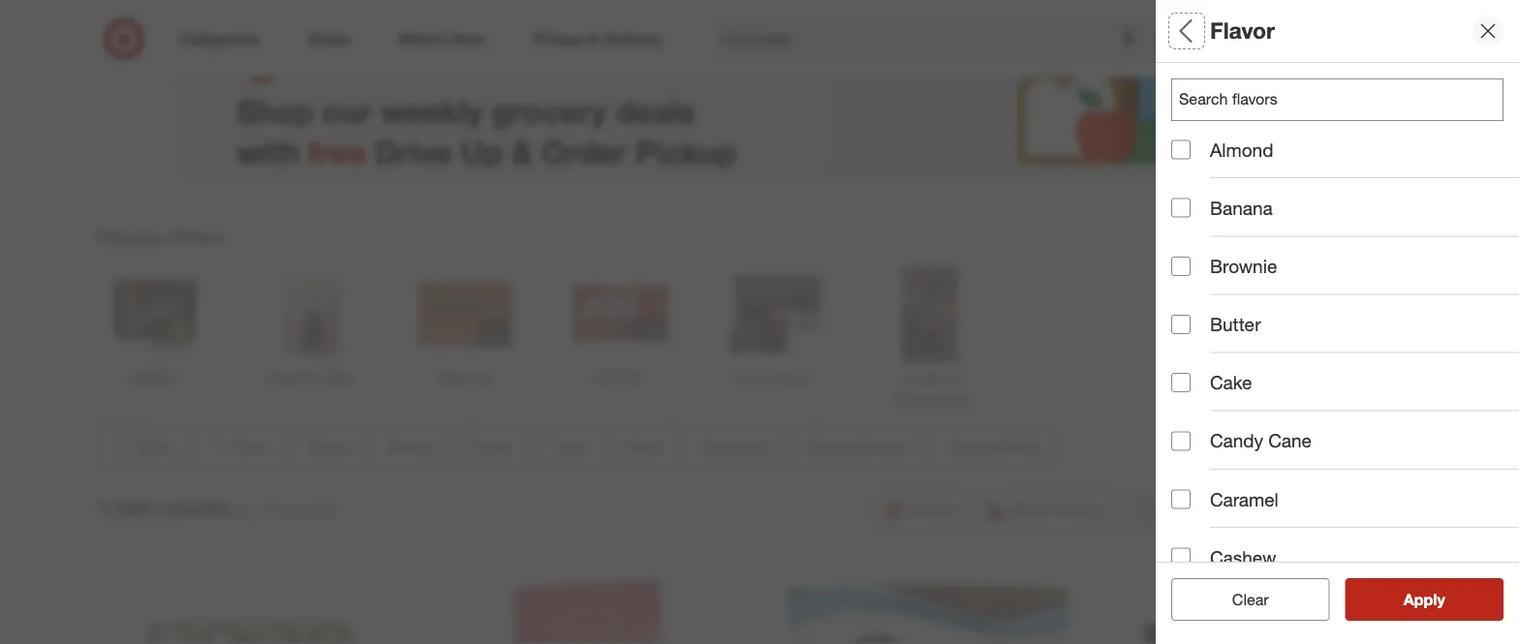 Task type: vqa. For each thing, say whether or not it's contained in the screenshot.
Track earnings and votes here after making eligible purchases. at top
no



Task type: describe. For each thing, give the bounding box(es) containing it.
results for see
[[1416, 590, 1466, 609]]

shop
[[237, 92, 313, 130]]

all
[[1264, 590, 1279, 609]]

all filters
[[1172, 17, 1265, 44]]

see results button
[[1346, 579, 1504, 621]]

needs
[[1241, 490, 1296, 512]]

order
[[542, 133, 627, 170]]

guest rating
[[1172, 558, 1286, 580]]

brownie
[[1211, 255, 1278, 277]]

apply
[[1404, 590, 1446, 609]]

1,090 results for "chocolate"
[[97, 494, 341, 522]]

musketeers;
[[1183, 169, 1258, 186]]

almond
[[1211, 139, 1274, 161]]

"chocolate"
[[262, 501, 341, 520]]

Candy Cane checkbox
[[1172, 432, 1191, 451]]

3
[[1172, 169, 1179, 186]]

popular filters
[[97, 226, 224, 248]]

◎deals
[[237, 31, 400, 85]]

Cashew checkbox
[[1172, 548, 1191, 568]]

flavor dialog
[[1156, 0, 1520, 645]]

Caramel checkbox
[[1172, 490, 1191, 509]]

guest rating button
[[1172, 538, 1520, 606]]

kinder;
[[1431, 169, 1474, 186]]

lindt;
[[1478, 169, 1512, 186]]

◎deals shop our weekly grocery deals with free drive up & order pickup
[[237, 31, 737, 170]]

dietary needs button
[[1172, 470, 1520, 538]]

Brownie checkbox
[[1172, 257, 1191, 276]]

flavor button
[[1172, 199, 1520, 267]]

dietary
[[1172, 490, 1236, 512]]

ghirardelli;
[[1313, 169, 1378, 186]]

flavor inside flavor dialog
[[1211, 17, 1275, 44]]

Cake checkbox
[[1172, 373, 1191, 393]]

grocery
[[492, 92, 607, 130]]

cane
[[1269, 430, 1312, 452]]

filters
[[1205, 17, 1265, 44]]

clear for clear
[[1233, 590, 1269, 609]]

up
[[461, 133, 503, 170]]

our
[[322, 92, 372, 130]]

kit
[[1382, 169, 1399, 186]]

clear button
[[1172, 579, 1330, 621]]

dietary needs
[[1172, 490, 1296, 512]]

all filters dialog
[[1156, 0, 1520, 645]]

guest
[[1172, 558, 1224, 580]]

What can we help you find? suggestions appear below search field
[[711, 17, 1193, 60]]

popular
[[97, 226, 165, 248]]

1,090
[[97, 494, 153, 522]]

occasion button
[[1172, 402, 1520, 470]]

Butter checkbox
[[1172, 315, 1191, 334]]

flavor inside flavor button
[[1172, 219, 1225, 241]]

search
[[1180, 31, 1226, 50]]

clear for clear all
[[1223, 590, 1260, 609]]

cake
[[1211, 372, 1253, 394]]

occasion
[[1172, 422, 1255, 445]]

deals
[[1172, 83, 1221, 105]]

price button
[[1172, 334, 1520, 402]]



Task type: locate. For each thing, give the bounding box(es) containing it.
results for 1,090
[[159, 494, 231, 522]]

caramel
[[1211, 488, 1279, 511]]

deals
[[616, 92, 695, 130]]

flavor
[[1211, 17, 1275, 44], [1172, 219, 1225, 241]]

kat;
[[1402, 169, 1427, 186]]

results
[[159, 494, 231, 522], [1416, 590, 1466, 609]]

see results
[[1384, 590, 1466, 609]]

clear inside clear all button
[[1223, 590, 1260, 609]]

0 horizontal spatial results
[[159, 494, 231, 522]]

results left "for" on the bottom of the page
[[159, 494, 231, 522]]

clear all button
[[1172, 579, 1330, 621]]

filters
[[170, 226, 224, 248]]

candy
[[1211, 430, 1264, 452]]

for
[[239, 501, 257, 520]]

clear
[[1223, 590, 1260, 609], [1233, 590, 1269, 609]]

flavor down banana option
[[1172, 219, 1225, 241]]

Almond checkbox
[[1172, 140, 1191, 160]]

type
[[1172, 287, 1213, 309]]

1 vertical spatial flavor
[[1172, 219, 1225, 241]]

type button
[[1172, 267, 1520, 334]]

none text field inside flavor dialog
[[1172, 79, 1504, 121]]

1 clear from the left
[[1223, 590, 1260, 609]]

0 vertical spatial results
[[159, 494, 231, 522]]

brand 3 musketeers; crunch; ghirardelli; kit kat; kinder; lindt; t
[[1172, 144, 1520, 186]]

brand
[[1172, 144, 1225, 166]]

deals button
[[1172, 63, 1520, 131]]

0 vertical spatial flavor
[[1211, 17, 1275, 44]]

1 horizontal spatial results
[[1416, 590, 1466, 609]]

Banana checkbox
[[1172, 198, 1191, 218]]

pickup
[[636, 133, 737, 170]]

t
[[1516, 169, 1520, 186]]

flavor right all
[[1211, 17, 1275, 44]]

&
[[512, 133, 533, 170]]

apply button
[[1346, 579, 1504, 621]]

results right 'see' at the bottom right
[[1416, 590, 1466, 609]]

None text field
[[1172, 79, 1504, 121]]

1 vertical spatial results
[[1416, 590, 1466, 609]]

drive
[[375, 133, 452, 170]]

butter
[[1211, 313, 1261, 336]]

candy cane
[[1211, 430, 1312, 452]]

clear all
[[1223, 590, 1279, 609]]

results inside see results button
[[1416, 590, 1466, 609]]

clear inside clear button
[[1233, 590, 1269, 609]]

banana
[[1211, 197, 1273, 219]]

see
[[1384, 590, 1412, 609]]

clear left all
[[1223, 590, 1260, 609]]

crunch;
[[1261, 169, 1310, 186]]

price
[[1172, 354, 1217, 377]]

cashew
[[1211, 547, 1277, 569]]

all
[[1172, 17, 1199, 44]]

free
[[308, 133, 366, 170]]

clear down rating
[[1233, 590, 1269, 609]]

with
[[237, 133, 300, 170]]

weekly
[[381, 92, 483, 130]]

rating
[[1229, 558, 1286, 580]]

search button
[[1180, 17, 1226, 64]]

2 clear from the left
[[1233, 590, 1269, 609]]



